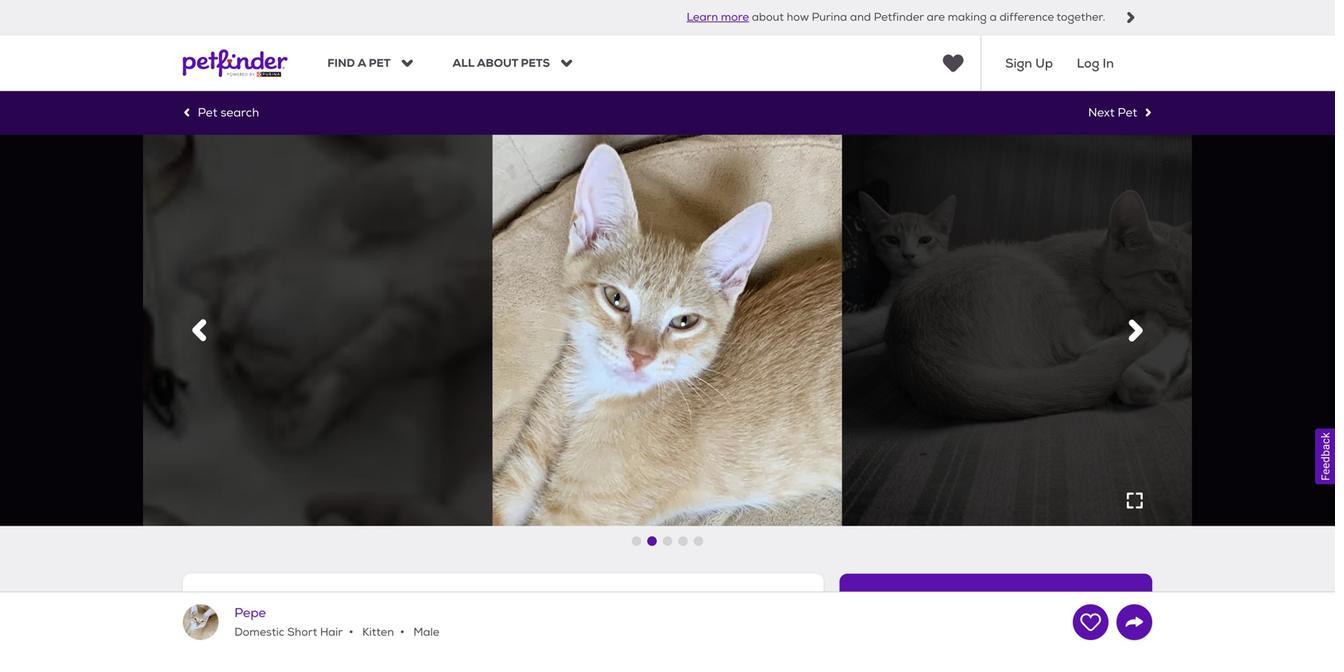 Task type: locate. For each thing, give the bounding box(es) containing it.
pepe left for at the bottom of the page
[[971, 600, 1010, 620]]

pet left search
[[198, 105, 218, 120]]

pet right a
[[369, 56, 391, 70]]

short
[[288, 625, 317, 639]]

pepe left short at the bottom of the page
[[207, 596, 286, 636]]

pepe main content
[[0, 91, 1336, 652]]

pet search link
[[183, 105, 259, 120]]

0 horizontal spatial pet
[[198, 105, 218, 120]]

up
[[1036, 55, 1054, 71]]

considering
[[875, 600, 967, 620]]

find
[[328, 56, 355, 70]]

next
[[1089, 105, 1115, 120]]

log in button
[[1077, 35, 1115, 91]]

find a pet
[[328, 56, 391, 70]]

pet right "next"
[[1118, 105, 1138, 120]]

all about pets
[[453, 56, 550, 70]]

pepe, an adoptable domestic short hair in new orleans, la_image-2 image
[[843, 135, 1234, 526]]

pepe
[[207, 596, 286, 636], [971, 600, 1010, 620], [235, 605, 266, 621]]

next pet link
[[1089, 105, 1153, 120]]

log in
[[1077, 55, 1115, 71]]

pepe image
[[183, 604, 219, 640]]

pepe, an adoptable domestic short hair in new orleans, la_image-1 image
[[0, 135, 493, 526], [493, 135, 843, 526]]

search
[[221, 105, 259, 120]]

1 pepe, an adoptable domestic short hair in new orleans, la_image-1 image from the left
[[0, 135, 493, 526]]

domestic short hair
[[235, 625, 343, 639]]

1 horizontal spatial pet
[[369, 56, 391, 70]]

for
[[1014, 600, 1035, 620]]

pet
[[369, 56, 391, 70], [198, 105, 218, 120], [1118, 105, 1138, 120]]

in
[[1103, 55, 1115, 71]]

pepe up domestic
[[235, 605, 266, 621]]



Task type: vqa. For each thing, say whether or not it's contained in the screenshot.
'Search Terrier, Kitten, etc.' text field
no



Task type: describe. For each thing, give the bounding box(es) containing it.
a
[[358, 56, 366, 70]]

considering       pepe       for adoption?
[[875, 600, 1118, 620]]

adoption?
[[1040, 600, 1118, 620]]

find a pet button
[[328, 56, 413, 70]]

log
[[1077, 55, 1100, 71]]

petfinder home image
[[183, 35, 288, 91]]

male
[[411, 625, 440, 639]]

sign up
[[1006, 55, 1054, 71]]

hair
[[320, 625, 343, 639]]

all about pets button
[[453, 56, 573, 70]]

pet search
[[198, 105, 259, 120]]

2 pepe, an adoptable domestic short hair in new orleans, la_image-1 image from the left
[[493, 135, 843, 526]]

sign
[[1006, 55, 1033, 71]]

about
[[477, 56, 519, 70]]

pets
[[521, 56, 550, 70]]

domestic
[[235, 625, 285, 639]]

sign up button
[[1006, 35, 1054, 91]]

next pet
[[1089, 105, 1138, 120]]

kitten
[[360, 625, 394, 639]]

all
[[453, 56, 475, 70]]

2 horizontal spatial pet
[[1118, 105, 1138, 120]]



